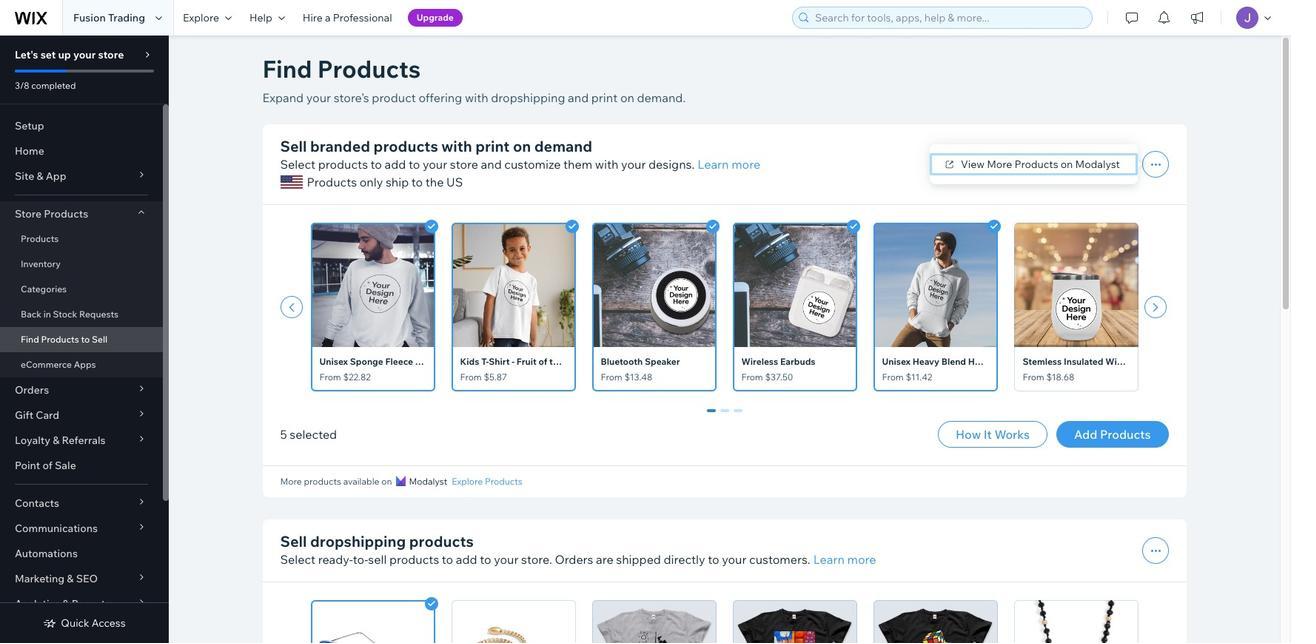 Task type: locate. For each thing, give the bounding box(es) containing it.
1 vertical spatial add
[[456, 553, 478, 567]]

to down back in stock requests link
[[81, 334, 90, 345]]

of inside kids t-shirt - fruit of the loom from $5.87
[[539, 356, 548, 367]]

automations
[[15, 547, 78, 561]]

sell for sell branded products with print on demand
[[280, 137, 307, 156]]

& for analytics
[[62, 598, 69, 611]]

sell down "requests"
[[92, 334, 107, 345]]

1 horizontal spatial and
[[568, 90, 589, 105]]

more right view
[[988, 158, 1013, 171]]

categories link
[[0, 277, 163, 302]]

from inside kids t-shirt - fruit of the loom from $5.87
[[460, 372, 482, 383]]

kids t-shirt - fruit of the loom from $5.87
[[460, 356, 590, 383]]

&
[[37, 170, 43, 183], [53, 434, 60, 447], [67, 573, 74, 586], [62, 598, 69, 611]]

sell
[[368, 553, 387, 567]]

4 from from the left
[[742, 372, 764, 383]]

1 vertical spatial more
[[280, 476, 302, 487]]

explore products link
[[452, 476, 523, 489]]

gift card
[[15, 409, 59, 422]]

from inside unisex heavy blend hoodie from $11.42
[[883, 372, 904, 383]]

1 horizontal spatial add
[[456, 553, 478, 567]]

sell left branded
[[280, 137, 307, 156]]

1 vertical spatial of
[[43, 459, 53, 473]]

up
[[58, 48, 71, 61]]

automations link
[[0, 542, 163, 567]]

a
[[325, 11, 331, 24]]

1 vertical spatial find
[[21, 334, 39, 345]]

orders
[[15, 384, 49, 397], [555, 553, 594, 567]]

print left demand.
[[592, 90, 618, 105]]

0 horizontal spatial modalyst
[[409, 476, 448, 487]]

& inside marketing & seo dropdown button
[[67, 573, 74, 586]]

6 from from the left
[[1023, 372, 1045, 383]]

select left the ready-
[[280, 553, 316, 567]]

available
[[343, 476, 380, 487]]

2 unisex from the left
[[883, 356, 911, 367]]

print up select products to add to your store and customize them with your designs. learn more
[[476, 137, 510, 156]]

0 vertical spatial more
[[988, 158, 1013, 171]]

unisex
[[320, 356, 348, 367], [883, 356, 911, 367]]

1 vertical spatial orders
[[555, 553, 594, 567]]

from down wireless
[[742, 372, 764, 383]]

1 horizontal spatial of
[[539, 356, 548, 367]]

2 select from the top
[[280, 553, 316, 567]]

wireless earbuds from $37.50
[[742, 356, 816, 383]]

explore left the help
[[183, 11, 219, 24]]

analytics & reports button
[[0, 592, 163, 617]]

from inside unisex sponge fleece sweatshirt from $22.82
[[320, 372, 341, 383]]

products inside find products to sell link
[[41, 334, 79, 345]]

products down modalyst link
[[409, 533, 474, 551]]

stock
[[53, 309, 77, 320]]

orders inside sell dropshipping products select ready-to-sell products to add to your store. orders are shipped directly to your customers. learn more
[[555, 553, 594, 567]]

to up only at the top
[[371, 157, 382, 172]]

sell inside sell dropshipping products select ready-to-sell products to add to your store. orders are shipped directly to your customers. learn more
[[280, 533, 307, 551]]

0 vertical spatial of
[[539, 356, 548, 367]]

orders button
[[0, 378, 163, 403]]

with
[[465, 90, 489, 105], [442, 137, 472, 156], [595, 157, 619, 172]]

site & app
[[15, 170, 66, 183]]

from left the $11.42
[[883, 372, 904, 383]]

learn more link for sell branded products with print on demand
[[698, 156, 761, 173]]

setup link
[[0, 113, 163, 139]]

0 horizontal spatial the
[[426, 175, 444, 190]]

sell
[[280, 137, 307, 156], [92, 334, 107, 345], [280, 533, 307, 551]]

sell down more products available on
[[280, 533, 307, 551]]

more products available on
[[280, 476, 392, 487]]

unisex inside unisex sponge fleece sweatshirt from $22.82
[[320, 356, 348, 367]]

from
[[320, 372, 341, 383], [460, 372, 482, 383], [601, 372, 623, 383], [742, 372, 764, 383], [883, 372, 904, 383], [1023, 372, 1045, 383]]

point of sale
[[15, 459, 76, 473]]

1 horizontal spatial the
[[550, 356, 564, 367]]

0 vertical spatial learn more link
[[698, 156, 761, 173]]

1 horizontal spatial modalyst
[[1076, 158, 1121, 171]]

1 vertical spatial learn
[[814, 553, 845, 567]]

1 horizontal spatial more
[[988, 158, 1013, 171]]

to left store.
[[480, 553, 492, 567]]

of left sale
[[43, 459, 53, 473]]

0 vertical spatial the
[[426, 175, 444, 190]]

more
[[732, 157, 761, 172], [848, 553, 877, 567]]

1 vertical spatial print
[[476, 137, 510, 156]]

with up us in the top of the page
[[442, 137, 472, 156]]

3 from from the left
[[601, 372, 623, 383]]

add
[[1075, 427, 1098, 442]]

sell for sell dropshipping products select ready-to-sell products to add to your store. orders are shipped directly to your customers. learn more
[[280, 533, 307, 551]]

app
[[46, 170, 66, 183]]

quick access
[[61, 617, 126, 630]]

0 horizontal spatial more
[[280, 476, 302, 487]]

sell inside 'sidebar' element
[[92, 334, 107, 345]]

1 horizontal spatial find
[[263, 54, 312, 84]]

t-
[[482, 356, 489, 367]]

0 horizontal spatial explore
[[183, 11, 219, 24]]

2 vertical spatial with
[[595, 157, 619, 172]]

inventory link
[[0, 252, 163, 277]]

your inside find products expand your store's product offering with dropshipping and print on demand.
[[306, 90, 331, 105]]

1 vertical spatial learn more link
[[814, 551, 877, 569]]

your left store's
[[306, 90, 331, 105]]

0 horizontal spatial add
[[385, 157, 406, 172]]

communications button
[[0, 516, 163, 542]]

find up expand
[[263, 54, 312, 84]]

explore for explore products
[[452, 476, 483, 487]]

0 vertical spatial modalyst
[[1076, 158, 1121, 171]]

products inside "explore products" link
[[485, 476, 523, 487]]

sale
[[55, 459, 76, 473]]

your left store.
[[494, 553, 519, 567]]

products down branded
[[318, 157, 368, 172]]

0 horizontal spatial learn more link
[[698, 156, 761, 173]]

explore right modalyst link
[[452, 476, 483, 487]]

dropshipping up demand
[[491, 90, 566, 105]]

1 vertical spatial explore
[[452, 476, 483, 487]]

your right up
[[73, 48, 96, 61]]

and left the customize
[[481, 157, 502, 172]]

ecommerce
[[21, 359, 72, 370]]

& up quick
[[62, 598, 69, 611]]

from down kids
[[460, 372, 482, 383]]

select
[[280, 157, 316, 172], [280, 553, 316, 567]]

products inside view more products on modalyst button
[[1015, 158, 1059, 171]]

learn more link right the customers.
[[814, 551, 877, 569]]

learn more link right 'designs.'
[[698, 156, 761, 173]]

1 vertical spatial store
[[450, 157, 479, 172]]

sell branded products with print on demand
[[280, 137, 593, 156]]

1 horizontal spatial explore
[[452, 476, 483, 487]]

from down bluetooth
[[601, 372, 623, 383]]

1 vertical spatial sell
[[92, 334, 107, 345]]

0 horizontal spatial unisex
[[320, 356, 348, 367]]

help button
[[241, 0, 294, 36]]

1 unisex from the left
[[320, 356, 348, 367]]

1 vertical spatial dropshipping
[[310, 533, 406, 551]]

0 vertical spatial learn
[[698, 157, 729, 172]]

trading
[[108, 11, 145, 24]]

find inside 'sidebar' element
[[21, 334, 39, 345]]

Search for tools, apps, help & more... field
[[811, 7, 1088, 28]]

learn right the customers.
[[814, 553, 845, 567]]

1 from from the left
[[320, 372, 341, 383]]

unisex up the $11.42
[[883, 356, 911, 367]]

branded
[[310, 137, 370, 156]]

0 vertical spatial with
[[465, 90, 489, 105]]

0 vertical spatial select
[[280, 157, 316, 172]]

from left $22.82
[[320, 372, 341, 383]]

marketing & seo
[[15, 573, 98, 586]]

& inside analytics & reports popup button
[[62, 598, 69, 611]]

let's set up your store
[[15, 48, 124, 61]]

modalyst inside button
[[1076, 158, 1121, 171]]

dropshipping
[[491, 90, 566, 105], [310, 533, 406, 551]]

and up demand
[[568, 90, 589, 105]]

to
[[371, 157, 382, 172], [409, 157, 420, 172], [412, 175, 423, 190], [81, 334, 90, 345], [442, 553, 454, 567], [480, 553, 492, 567], [708, 553, 720, 567]]

1 vertical spatial and
[[481, 157, 502, 172]]

& right loyalty
[[53, 434, 60, 447]]

add left store.
[[456, 553, 478, 567]]

1 horizontal spatial learn
[[814, 553, 845, 567]]

0 vertical spatial explore
[[183, 11, 219, 24]]

0 horizontal spatial of
[[43, 459, 53, 473]]

orders up gift card
[[15, 384, 49, 397]]

select products to add to your store and customize them with your designs. learn more
[[280, 157, 761, 172]]

0 vertical spatial store
[[98, 48, 124, 61]]

0 horizontal spatial orders
[[15, 384, 49, 397]]

explore products
[[452, 476, 523, 487]]

& left seo
[[67, 573, 74, 586]]

explore
[[183, 11, 219, 24], [452, 476, 483, 487]]

2 vertical spatial sell
[[280, 533, 307, 551]]

learn inside sell dropshipping products select ready-to-sell products to add to your store. orders are shipped directly to your customers. learn more
[[814, 553, 845, 567]]

unisex inside unisex heavy blend hoodie from $11.42
[[883, 356, 911, 367]]

stemless insulated wine tumbler from $18.68
[[1023, 356, 1165, 383]]

quick
[[61, 617, 89, 630]]

store up us in the top of the page
[[450, 157, 479, 172]]

& inside site & app "popup button"
[[37, 170, 43, 183]]

learn right 'designs.'
[[698, 157, 729, 172]]

to-
[[353, 553, 368, 567]]

with right offering
[[465, 90, 489, 105]]

with right "them"
[[595, 157, 619, 172]]

store down fusion trading
[[98, 48, 124, 61]]

0 vertical spatial find
[[263, 54, 312, 84]]

2 from from the left
[[460, 372, 482, 383]]

dropshipping inside sell dropshipping products select ready-to-sell products to add to your store. orders are shipped directly to your customers. learn more
[[310, 533, 406, 551]]

0 vertical spatial more
[[732, 157, 761, 172]]

1 vertical spatial more
[[848, 553, 877, 567]]

add up ship
[[385, 157, 406, 172]]

insulated
[[1064, 356, 1104, 367]]

store's
[[334, 90, 369, 105]]

1 horizontal spatial print
[[592, 90, 618, 105]]

5 from from the left
[[883, 372, 904, 383]]

0 vertical spatial orders
[[15, 384, 49, 397]]

1 horizontal spatial learn more link
[[814, 551, 877, 569]]

learn more link
[[698, 156, 761, 173], [814, 551, 877, 569]]

bluetooth speaker from $13.48
[[601, 356, 680, 383]]

ship
[[386, 175, 409, 190]]

1 horizontal spatial dropshipping
[[491, 90, 566, 105]]

1 horizontal spatial unisex
[[883, 356, 911, 367]]

apps
[[74, 359, 96, 370]]

0 horizontal spatial store
[[98, 48, 124, 61]]

1 vertical spatial with
[[442, 137, 472, 156]]

find down back
[[21, 334, 39, 345]]

the left loom on the bottom of the page
[[550, 356, 564, 367]]

unisex for $11.42
[[883, 356, 911, 367]]

products inside store products dropdown button
[[44, 207, 88, 221]]

loom
[[566, 356, 590, 367]]

wine
[[1106, 356, 1128, 367]]

0 vertical spatial sell
[[280, 137, 307, 156]]

view more products on modalyst button
[[930, 153, 1138, 176]]

modalyst link
[[397, 476, 448, 489]]

to right ship
[[412, 175, 423, 190]]

products inside find products expand your store's product offering with dropshipping and print on demand.
[[318, 54, 421, 84]]

access
[[92, 617, 126, 630]]

from down stemless
[[1023, 372, 1045, 383]]

select down branded
[[280, 157, 316, 172]]

0 horizontal spatial find
[[21, 334, 39, 345]]

1 horizontal spatial orders
[[555, 553, 594, 567]]

0 vertical spatial and
[[568, 90, 589, 105]]

hire
[[303, 11, 323, 24]]

marketing
[[15, 573, 65, 586]]

& for site
[[37, 170, 43, 183]]

your
[[73, 48, 96, 61], [306, 90, 331, 105], [423, 157, 448, 172], [622, 157, 646, 172], [494, 553, 519, 567], [722, 553, 747, 567]]

sweatshirt
[[415, 356, 461, 367]]

the left us in the top of the page
[[426, 175, 444, 190]]

1 horizontal spatial more
[[848, 553, 877, 567]]

of right fruit
[[539, 356, 548, 367]]

unisex up $22.82
[[320, 356, 348, 367]]

orders left are
[[555, 553, 594, 567]]

inventory
[[21, 259, 61, 270]]

0 1 2
[[709, 410, 741, 423]]

dropshipping up to-
[[310, 533, 406, 551]]

expand
[[263, 90, 304, 105]]

store
[[98, 48, 124, 61], [450, 157, 479, 172]]

more down '5' at the left
[[280, 476, 302, 487]]

of inside point of sale link
[[43, 459, 53, 473]]

marketing & seo button
[[0, 567, 163, 592]]

0 horizontal spatial dropshipping
[[310, 533, 406, 551]]

1 vertical spatial modalyst
[[409, 476, 448, 487]]

find inside find products expand your store's product offering with dropshipping and print on demand.
[[263, 54, 312, 84]]

0 vertical spatial add
[[385, 157, 406, 172]]

find for find products to sell
[[21, 334, 39, 345]]

1 vertical spatial the
[[550, 356, 564, 367]]

0 vertical spatial dropshipping
[[491, 90, 566, 105]]

0 vertical spatial print
[[592, 90, 618, 105]]

unisex for $22.82
[[320, 356, 348, 367]]

& right site
[[37, 170, 43, 183]]

1 vertical spatial select
[[280, 553, 316, 567]]

& inside loyalty & referrals dropdown button
[[53, 434, 60, 447]]



Task type: describe. For each thing, give the bounding box(es) containing it.
on inside view more products on modalyst button
[[1061, 158, 1074, 171]]

find products expand your store's product offering with dropshipping and print on demand.
[[263, 54, 686, 105]]

fruit
[[517, 356, 537, 367]]

hire a professional link
[[294, 0, 401, 36]]

products left available on the bottom left of the page
[[304, 476, 341, 487]]

view
[[962, 158, 985, 171]]

from inside "wireless earbuds from $37.50"
[[742, 372, 764, 383]]

point
[[15, 459, 40, 473]]

sidebar element
[[0, 36, 169, 644]]

$5.87
[[484, 372, 508, 383]]

from inside stemless insulated wine tumbler from $18.68
[[1023, 372, 1045, 383]]

loyalty & referrals button
[[0, 428, 163, 453]]

on inside find products expand your store's product offering with dropshipping and print on demand.
[[621, 90, 635, 105]]

store
[[15, 207, 42, 221]]

print inside find products expand your store's product offering with dropshipping and print on demand.
[[592, 90, 618, 105]]

offering
[[419, 90, 462, 105]]

referrals
[[62, 434, 106, 447]]

store.
[[522, 553, 552, 567]]

dropshipping inside find products expand your store's product offering with dropshipping and print on demand.
[[491, 90, 566, 105]]

upgrade
[[417, 12, 454, 23]]

requests
[[79, 309, 119, 320]]

us
[[447, 175, 463, 190]]

loyalty & referrals
[[15, 434, 106, 447]]

completed
[[31, 80, 76, 91]]

hoodie
[[969, 356, 1000, 367]]

speaker
[[645, 356, 680, 367]]

home link
[[0, 139, 163, 164]]

more inside button
[[988, 158, 1013, 171]]

0 horizontal spatial learn
[[698, 157, 729, 172]]

more inside sell dropshipping products select ready-to-sell products to add to your store. orders are shipped directly to your customers. learn more
[[848, 553, 877, 567]]

ready-
[[318, 553, 353, 567]]

add products
[[1075, 427, 1152, 442]]

0 horizontal spatial print
[[476, 137, 510, 156]]

products up ship
[[374, 137, 438, 156]]

products right sell
[[390, 553, 439, 567]]

analytics
[[15, 598, 60, 611]]

explore for explore
[[183, 11, 219, 24]]

fusion
[[73, 11, 106, 24]]

0 horizontal spatial and
[[481, 157, 502, 172]]

to right 'directly'
[[708, 553, 720, 567]]

home
[[15, 144, 44, 158]]

$18.68
[[1047, 372, 1075, 383]]

2
[[735, 410, 741, 423]]

works
[[995, 427, 1030, 442]]

and inside find products expand your store's product offering with dropshipping and print on demand.
[[568, 90, 589, 105]]

1 select from the top
[[280, 157, 316, 172]]

directly
[[664, 553, 706, 567]]

orders inside dropdown button
[[15, 384, 49, 397]]

5 selected
[[280, 427, 337, 442]]

ecommerce apps link
[[0, 353, 163, 378]]

find products to sell link
[[0, 327, 163, 353]]

learn more link for sell dropshipping products
[[814, 551, 877, 569]]

shipped
[[617, 553, 661, 567]]

-
[[512, 356, 515, 367]]

from inside bluetooth speaker from $13.48
[[601, 372, 623, 383]]

set
[[41, 48, 56, 61]]

to right sell
[[442, 553, 454, 567]]

shirt
[[489, 356, 510, 367]]

site
[[15, 170, 34, 183]]

sell dropshipping products select ready-to-sell products to add to your store. orders are shipped directly to your customers. learn more
[[280, 533, 877, 567]]

fusion trading
[[73, 11, 145, 24]]

fleece
[[386, 356, 413, 367]]

your inside 'sidebar' element
[[73, 48, 96, 61]]

back in stock requests link
[[0, 302, 163, 327]]

1
[[722, 410, 728, 423]]

help
[[250, 11, 272, 24]]

select inside sell dropshipping products select ready-to-sell products to add to your store. orders are shipped directly to your customers. learn more
[[280, 553, 316, 567]]

let's
[[15, 48, 38, 61]]

point of sale link
[[0, 453, 163, 479]]

reports
[[72, 598, 111, 611]]

site & app button
[[0, 164, 163, 189]]

demand.
[[637, 90, 686, 105]]

with inside find products expand your store's product offering with dropshipping and print on demand.
[[465, 90, 489, 105]]

products link
[[0, 227, 163, 252]]

unisex heavy blend hoodie from $11.42
[[883, 356, 1000, 383]]

& for loyalty
[[53, 434, 60, 447]]

store products
[[15, 207, 88, 221]]

loyalty
[[15, 434, 50, 447]]

gift card button
[[0, 403, 163, 428]]

product
[[372, 90, 416, 105]]

are
[[596, 553, 614, 567]]

the inside kids t-shirt - fruit of the loom from $5.87
[[550, 356, 564, 367]]

your left 'designs.'
[[622, 157, 646, 172]]

1 horizontal spatial store
[[450, 157, 479, 172]]

products inside products link
[[21, 233, 59, 244]]

demand
[[535, 137, 593, 156]]

contacts button
[[0, 491, 163, 516]]

$22.82
[[343, 372, 371, 383]]

sponge
[[350, 356, 384, 367]]

0 horizontal spatial more
[[732, 157, 761, 172]]

analytics & reports
[[15, 598, 111, 611]]

find products to sell
[[21, 334, 107, 345]]

categories
[[21, 284, 67, 295]]

$11.42
[[906, 372, 933, 383]]

customers.
[[750, 553, 811, 567]]

0
[[709, 410, 714, 423]]

quick access button
[[43, 617, 126, 630]]

to up ship
[[409, 157, 420, 172]]

it
[[984, 427, 992, 442]]

to inside 'sidebar' element
[[81, 334, 90, 345]]

blend
[[942, 356, 967, 367]]

designs.
[[649, 157, 695, 172]]

add inside sell dropshipping products select ready-to-sell products to add to your store. orders are shipped directly to your customers. learn more
[[456, 553, 478, 567]]

only
[[360, 175, 383, 190]]

products inside add products button
[[1101, 427, 1152, 442]]

store products button
[[0, 201, 163, 227]]

your left the customers.
[[722, 553, 747, 567]]

gift
[[15, 409, 33, 422]]

setup
[[15, 119, 44, 133]]

store inside 'sidebar' element
[[98, 48, 124, 61]]

how
[[956, 427, 982, 442]]

& for marketing
[[67, 573, 74, 586]]

5
[[280, 427, 287, 442]]

find for find products expand your store's product offering with dropshipping and print on demand.
[[263, 54, 312, 84]]

products only ship to the us
[[307, 175, 463, 190]]

your down sell branded products with print on demand
[[423, 157, 448, 172]]

card
[[36, 409, 59, 422]]

earbuds
[[781, 356, 816, 367]]



Task type: vqa. For each thing, say whether or not it's contained in the screenshot.


